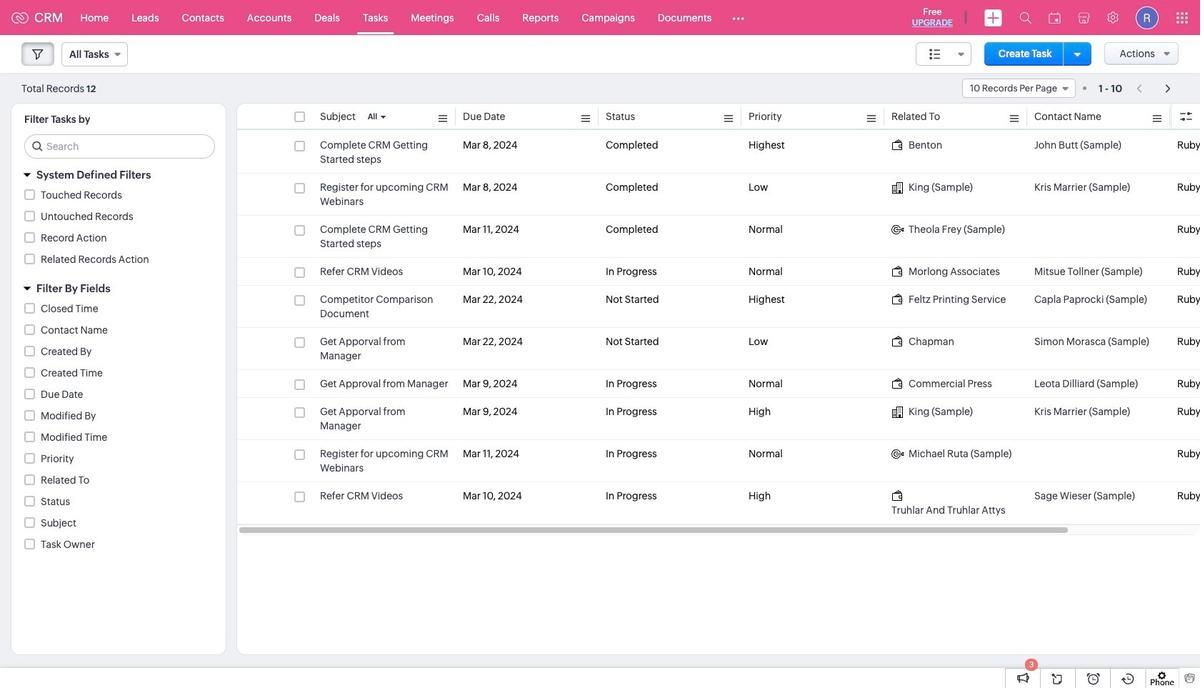 Task type: locate. For each thing, give the bounding box(es) containing it.
profile image
[[1136, 6, 1159, 29]]

None field
[[61, 42, 128, 66], [916, 42, 972, 66], [962, 79, 1076, 98], [61, 42, 128, 66], [962, 79, 1076, 98]]

size image
[[930, 48, 941, 61]]

logo image
[[11, 12, 29, 23]]

row group
[[237, 131, 1200, 524]]

Search text field
[[25, 135, 214, 158]]

search image
[[1020, 11, 1032, 24]]

none field size
[[916, 42, 972, 66]]



Task type: vqa. For each thing, say whether or not it's contained in the screenshot.
Create Menu element
yes



Task type: describe. For each thing, give the bounding box(es) containing it.
create menu image
[[985, 9, 1003, 26]]

search element
[[1011, 0, 1040, 35]]

create menu element
[[976, 0, 1011, 35]]

Other Modules field
[[723, 6, 754, 29]]

profile element
[[1128, 0, 1168, 35]]

calendar image
[[1049, 12, 1061, 23]]



